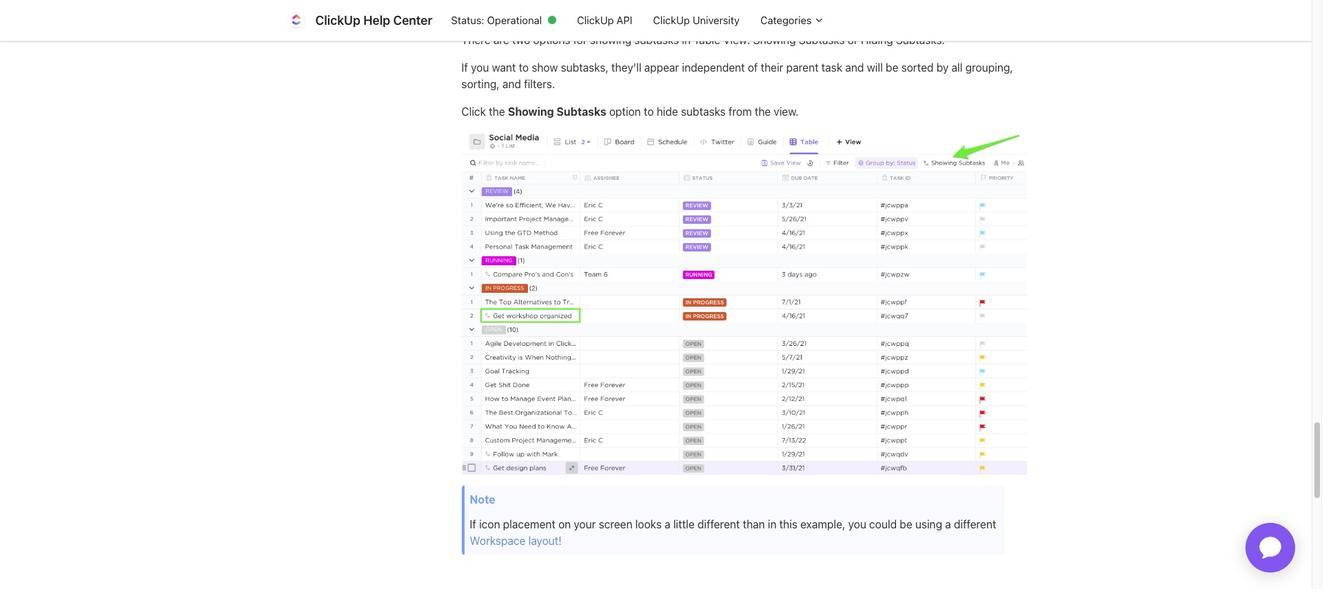 Task type: locate. For each thing, give the bounding box(es) containing it.
if you want to show subtasks, they'll appear independent of their parent task and will be sorted by all grouping, sorting, and filters.
[[462, 61, 1014, 90]]

to
[[519, 61, 529, 74], [644, 106, 654, 118]]

1 horizontal spatial subtasks
[[681, 106, 726, 118]]

appear
[[645, 61, 679, 74]]

categories button
[[750, 7, 835, 33]]

to right "want"
[[519, 61, 529, 74]]

the right from
[[755, 106, 771, 118]]

0 horizontal spatial clickup
[[315, 13, 361, 28]]

will
[[867, 61, 883, 74]]

different right "using"
[[954, 519, 997, 531]]

0 horizontal spatial showing
[[508, 106, 554, 118]]

icon
[[479, 519, 500, 531]]

to inside if you want to show subtasks, they'll appear independent of their parent task and will be sorted by all grouping, sorting, and filters.
[[519, 61, 529, 74]]

example,
[[801, 519, 846, 531]]

clickup api link
[[567, 7, 643, 33]]

1 vertical spatial you
[[849, 519, 867, 531]]

2 horizontal spatial clickup
[[653, 14, 690, 26]]

clickup university link
[[643, 7, 750, 33]]

1 vertical spatial subtasks
[[681, 106, 726, 118]]

1 vertical spatial be
[[900, 519, 913, 531]]

subtasks up appear
[[635, 34, 679, 46]]

1 horizontal spatial to
[[644, 106, 654, 118]]

0 horizontal spatial different
[[698, 519, 740, 531]]

there are two options for showing subtasks in table view: showing subtasks or hiding subtasks.
[[462, 34, 945, 46]]

1 vertical spatial showing
[[508, 106, 554, 118]]

you up sorting,
[[471, 61, 489, 74]]

status:
[[451, 14, 485, 26]]

two
[[512, 34, 531, 46]]

0 vertical spatial you
[[471, 61, 489, 74]]

than
[[743, 519, 765, 531]]

1 horizontal spatial in
[[768, 519, 777, 531]]

0 horizontal spatial to
[[519, 61, 529, 74]]

if up sorting,
[[462, 61, 468, 74]]

and
[[846, 61, 864, 74], [503, 78, 521, 90]]

subtasks
[[799, 34, 845, 46], [557, 106, 607, 118]]

0 horizontal spatial you
[[471, 61, 489, 74]]

clickup left help
[[315, 13, 361, 28]]

clickup help center link
[[285, 9, 441, 31]]

if left icon
[[470, 519, 476, 531]]

showing down categories
[[754, 34, 796, 46]]

subtasks left the option
[[557, 106, 607, 118]]

1 horizontal spatial be
[[900, 519, 913, 531]]

if inside if you want to show subtasks, they'll appear independent of their parent task and will be sorted by all grouping, sorting, and filters.
[[462, 61, 468, 74]]

1 horizontal spatial you
[[849, 519, 867, 531]]

a
[[665, 519, 671, 531], [946, 519, 951, 531]]

1 vertical spatial subtasks
[[557, 106, 607, 118]]

parent
[[787, 61, 819, 74]]

1 a from the left
[[665, 519, 671, 531]]

and left will
[[846, 61, 864, 74]]

0 horizontal spatial be
[[886, 61, 899, 74]]

subtasks right the hide
[[681, 106, 726, 118]]

be inside if icon placement on your screen looks a little different than in this example, you could be using a different workspace layout!
[[900, 519, 913, 531]]

1 horizontal spatial the
[[755, 106, 771, 118]]

in inside if icon placement on your screen looks a little different than in this example, you could be using a different workspace layout!
[[768, 519, 777, 531]]

you inside if icon placement on your screen looks a little different than in this example, you could be using a different workspace layout!
[[849, 519, 867, 531]]

a right "using"
[[946, 519, 951, 531]]

in left table
[[682, 34, 691, 46]]

different
[[698, 519, 740, 531], [954, 519, 997, 531]]

in
[[682, 34, 691, 46], [768, 519, 777, 531]]

showing
[[754, 34, 796, 46], [508, 106, 554, 118]]

0 vertical spatial subtasks
[[635, 34, 679, 46]]

could
[[870, 519, 897, 531]]

you left could
[[849, 519, 867, 531]]

1 horizontal spatial clickup
[[577, 14, 614, 26]]

clickup for clickup api
[[577, 14, 614, 26]]

you
[[471, 61, 489, 74], [849, 519, 867, 531]]

0 horizontal spatial in
[[682, 34, 691, 46]]

options
[[533, 34, 571, 46]]

0 vertical spatial in
[[682, 34, 691, 46]]

1 vertical spatial if
[[470, 519, 476, 531]]

1 horizontal spatial subtasks
[[799, 34, 845, 46]]

this
[[780, 519, 798, 531]]

their
[[761, 61, 784, 74]]

0 vertical spatial showing
[[754, 34, 796, 46]]

1 horizontal spatial if
[[470, 519, 476, 531]]

2 different from the left
[[954, 519, 997, 531]]

be
[[886, 61, 899, 74], [900, 519, 913, 531]]

0 vertical spatial be
[[886, 61, 899, 74]]

1 vertical spatial to
[[644, 106, 654, 118]]

from
[[729, 106, 752, 118]]

application
[[1230, 507, 1312, 590]]

1 horizontal spatial different
[[954, 519, 997, 531]]

0 vertical spatial to
[[519, 61, 529, 74]]

subtasks
[[635, 34, 679, 46], [681, 106, 726, 118]]

filters.
[[524, 78, 555, 90]]

clickup inside "link"
[[315, 13, 361, 28]]

view:
[[723, 34, 751, 46]]

subtasks.
[[896, 34, 945, 46]]

and down "want"
[[503, 78, 521, 90]]

1 the from the left
[[489, 106, 505, 118]]

clickup for clickup help center
[[315, 13, 361, 28]]

different right little
[[698, 519, 740, 531]]

1 horizontal spatial a
[[946, 519, 951, 531]]

to left the hide
[[644, 106, 654, 118]]

show
[[532, 61, 558, 74]]

if
[[462, 61, 468, 74], [470, 519, 476, 531]]

if for if you want to show subtasks, they'll appear independent of their parent task and will be sorted by all grouping, sorting, and filters.
[[462, 61, 468, 74]]

0 horizontal spatial and
[[503, 78, 521, 90]]

0 horizontal spatial if
[[462, 61, 468, 74]]

be right will
[[886, 61, 899, 74]]

0 horizontal spatial the
[[489, 106, 505, 118]]

subtasks up task
[[799, 34, 845, 46]]

clickup up there are two options for showing subtasks in table view: showing subtasks or hiding subtasks.
[[653, 14, 690, 26]]

clickup for clickup university
[[653, 14, 690, 26]]

1 vertical spatial in
[[768, 519, 777, 531]]

sorting,
[[462, 78, 500, 90]]

center
[[393, 13, 433, 28]]

option
[[610, 106, 641, 118]]

hiding
[[861, 34, 893, 46]]

0 horizontal spatial subtasks
[[635, 34, 679, 46]]

they'll
[[612, 61, 642, 74]]

clickup up showing
[[577, 14, 614, 26]]

clickup
[[315, 13, 361, 28], [577, 14, 614, 26], [653, 14, 690, 26]]

if inside if icon placement on your screen looks a little different than in this example, you could be using a different workspace layout!
[[470, 519, 476, 531]]

the
[[489, 106, 505, 118], [755, 106, 771, 118]]

the right click
[[489, 106, 505, 118]]

be left "using"
[[900, 519, 913, 531]]

0 horizontal spatial a
[[665, 519, 671, 531]]

workspace
[[470, 535, 526, 548]]

screen
[[599, 519, 633, 531]]

clickup help center
[[315, 13, 433, 28]]

if icon placement on your screen looks a little different than in this example, you could be using a different workspace layout!
[[470, 519, 997, 548]]

in left this
[[768, 519, 777, 531]]

a left little
[[665, 519, 671, 531]]

0 horizontal spatial subtasks
[[557, 106, 607, 118]]

table
[[694, 34, 721, 46]]

1 horizontal spatial and
[[846, 61, 864, 74]]

1 vertical spatial and
[[503, 78, 521, 90]]

showing down filters.
[[508, 106, 554, 118]]

0 vertical spatial if
[[462, 61, 468, 74]]

2 the from the left
[[755, 106, 771, 118]]



Task type: vqa. For each thing, say whether or not it's contained in the screenshot.
topmost 'Showing'
yes



Task type: describe. For each thing, give the bounding box(es) containing it.
of
[[748, 61, 758, 74]]

help
[[364, 13, 390, 28]]

0 vertical spatial subtasks
[[799, 34, 845, 46]]

clickup api
[[577, 14, 633, 26]]

be inside if you want to show subtasks, they'll appear independent of their parent task and will be sorted by all grouping, sorting, and filters.
[[886, 61, 899, 74]]

sorted
[[902, 61, 934, 74]]

for
[[574, 34, 587, 46]]

you inside if you want to show subtasks, they'll appear independent of their parent task and will be sorted by all grouping, sorting, and filters.
[[471, 61, 489, 74]]

all
[[952, 61, 963, 74]]

1 different from the left
[[698, 519, 740, 531]]

view.
[[774, 106, 799, 118]]

want
[[492, 61, 516, 74]]

grouping,
[[966, 61, 1014, 74]]

little
[[674, 519, 695, 531]]

looks
[[636, 519, 662, 531]]

categories
[[761, 14, 815, 26]]

clickup university
[[653, 14, 740, 26]]

showing subtasks in table view. image
[[462, 131, 1027, 475]]

independent
[[682, 61, 745, 74]]

or
[[848, 34, 858, 46]]

placement
[[503, 519, 556, 531]]

layout!
[[529, 535, 562, 548]]

hide
[[657, 106, 678, 118]]

task
[[822, 61, 843, 74]]

1 horizontal spatial showing
[[754, 34, 796, 46]]

subtasks,
[[561, 61, 609, 74]]

operational
[[487, 14, 542, 26]]

on
[[559, 519, 571, 531]]

click the showing subtasks option to hide subtasks from the view.
[[462, 106, 799, 118]]

clickup help help center home page image
[[285, 9, 307, 31]]

showing
[[590, 34, 632, 46]]

2 a from the left
[[946, 519, 951, 531]]

are
[[494, 34, 509, 46]]

your
[[574, 519, 596, 531]]

click
[[462, 106, 486, 118]]

using
[[916, 519, 943, 531]]

if for if icon placement on your screen looks a little different than in this example, you could be using a different workspace layout!
[[470, 519, 476, 531]]

0 vertical spatial and
[[846, 61, 864, 74]]

status: operational
[[451, 14, 542, 26]]

by
[[937, 61, 949, 74]]

there
[[462, 34, 491, 46]]

workspace layout! link
[[470, 535, 562, 548]]

api
[[617, 14, 633, 26]]

university
[[693, 14, 740, 26]]



